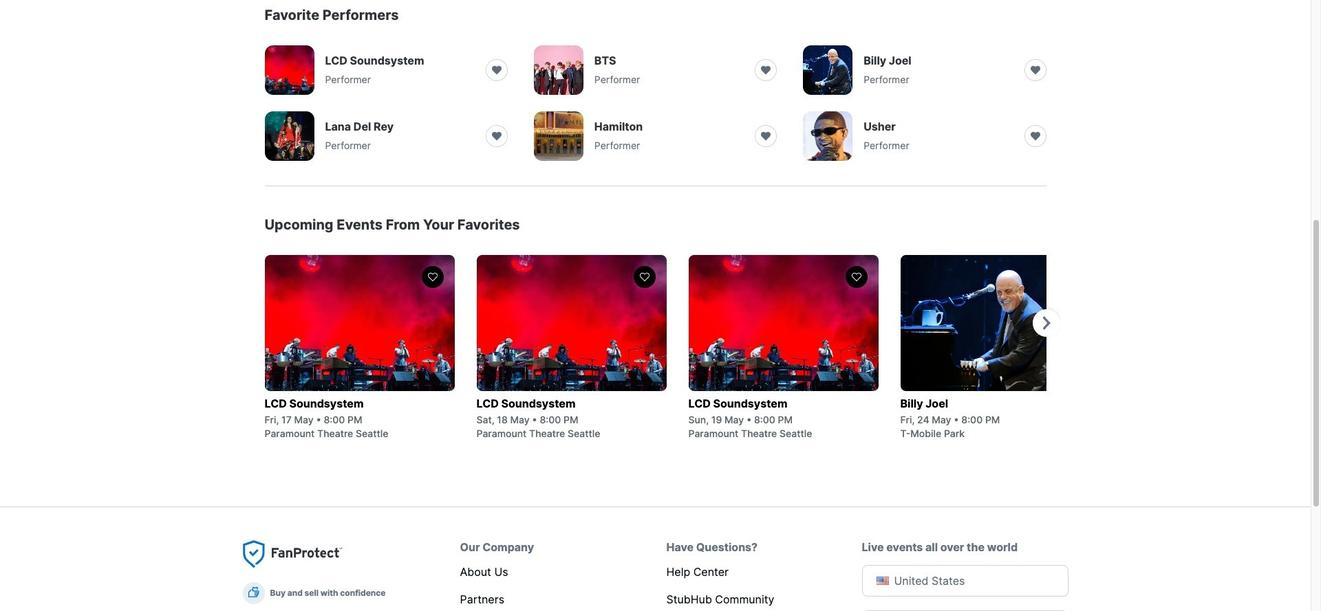 Task type: describe. For each thing, give the bounding box(es) containing it.
billy joel image
[[803, 45, 853, 95]]

hamilton image
[[534, 111, 584, 161]]

fan protect gurantee image
[[243, 541, 342, 569]]



Task type: locate. For each thing, give the bounding box(es) containing it.
lcd soundsystem image
[[265, 45, 314, 95]]

bts image
[[534, 45, 584, 95]]

usher image
[[803, 111, 853, 161]]

lana del rey image
[[265, 111, 314, 161]]



Task type: vqa. For each thing, say whether or not it's contained in the screenshot.
BTS image
yes



